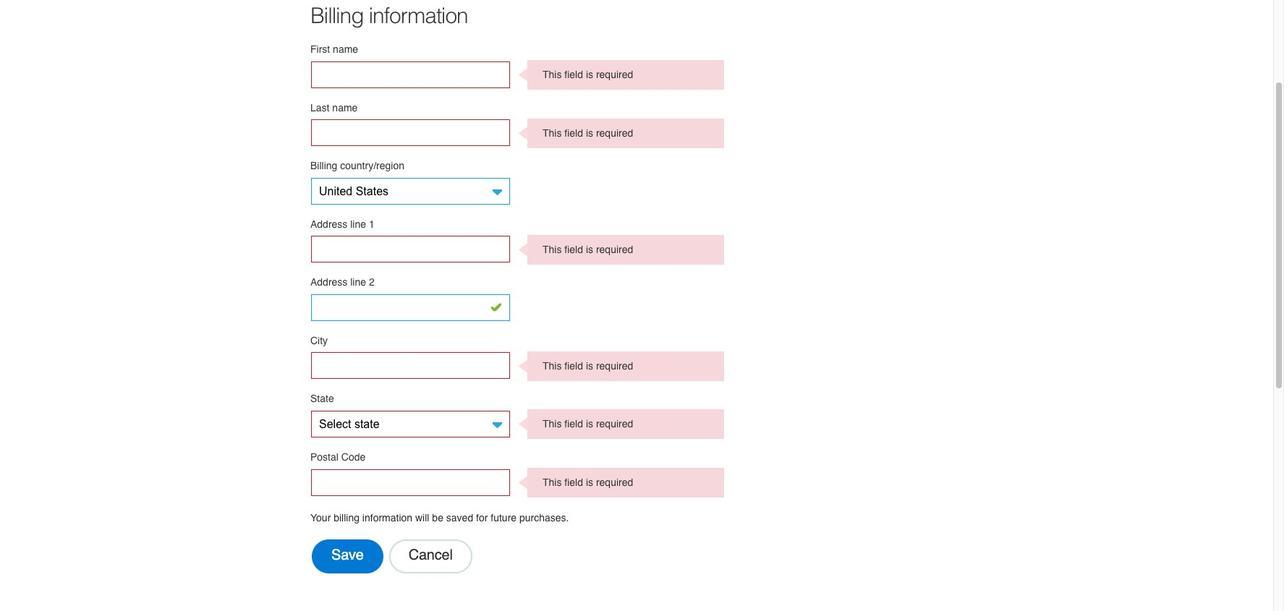 Task type: describe. For each thing, give the bounding box(es) containing it.
City text field
[[311, 353, 510, 380]]

2
[[369, 277, 375, 288]]

Last name text field
[[311, 120, 510, 146]]

address line 1
[[310, 218, 375, 230]]

for
[[476, 512, 488, 524]]

First name text field
[[311, 61, 510, 88]]

cancel
[[409, 547, 453, 564]]

1
[[369, 218, 375, 230]]

line for 2
[[350, 277, 366, 288]]

address for address line 1
[[310, 218, 348, 230]]

purchases.
[[520, 512, 569, 524]]

city
[[310, 335, 328, 347]]

address line 2
[[310, 277, 375, 288]]

billing for billing information
[[310, 3, 364, 28]]

first name
[[310, 43, 358, 55]]

first
[[310, 43, 330, 55]]

save
[[331, 547, 364, 564]]

state
[[310, 393, 334, 405]]

cancel button
[[389, 540, 472, 574]]

code
[[341, 452, 366, 463]]

Address line 1 text field
[[311, 236, 510, 263]]

save button
[[312, 540, 383, 574]]



Task type: locate. For each thing, give the bounding box(es) containing it.
will
[[415, 512, 430, 524]]

billing country/region
[[310, 160, 405, 172]]

2 address from the top
[[310, 277, 348, 288]]

address left 2
[[310, 277, 348, 288]]

1 vertical spatial billing
[[310, 160, 338, 172]]

billing information
[[310, 3, 468, 28]]

is
[[586, 69, 593, 80], [586, 69, 593, 80], [586, 127, 593, 139], [586, 127, 593, 139], [586, 244, 593, 255], [586, 244, 593, 255], [586, 360, 593, 372], [586, 360, 593, 372], [586, 419, 593, 430], [586, 419, 593, 430], [586, 477, 593, 488], [586, 477, 593, 488]]

this field is required
[[543, 69, 633, 80], [543, 69, 633, 80], [543, 127, 633, 139], [543, 127, 633, 139], [543, 244, 633, 255], [543, 244, 633, 255], [543, 360, 633, 372], [543, 360, 633, 372], [543, 419, 633, 430], [543, 419, 633, 430], [543, 477, 633, 488], [543, 477, 633, 488]]

2 billing from the top
[[310, 160, 338, 172]]

line
[[350, 218, 366, 230], [350, 277, 366, 288]]

address left 1
[[310, 218, 348, 230]]

future
[[491, 512, 517, 524]]

line left 1
[[350, 218, 366, 230]]

billing up first name
[[310, 3, 364, 28]]

last name
[[310, 102, 358, 113]]

1 billing from the top
[[310, 3, 364, 28]]

line left 2
[[350, 277, 366, 288]]

your
[[310, 512, 331, 524]]

Postal Code text field
[[311, 469, 510, 496]]

1 vertical spatial information
[[362, 512, 413, 524]]

billing for billing country/region
[[310, 160, 338, 172]]

billing left the "country/region"
[[310, 160, 338, 172]]

Address line 2 text field
[[311, 294, 510, 321]]

billing
[[310, 3, 364, 28], [310, 160, 338, 172]]

be
[[432, 512, 444, 524]]

name for first name
[[333, 43, 358, 55]]

name for last name
[[332, 102, 358, 113]]

your billing information will be saved for future purchases.
[[310, 512, 569, 524]]

address for address line 2
[[310, 277, 348, 288]]

information left will
[[362, 512, 413, 524]]

1 vertical spatial line
[[350, 277, 366, 288]]

1 vertical spatial address
[[310, 277, 348, 288]]

last
[[310, 102, 330, 113]]

0 vertical spatial billing
[[310, 3, 364, 28]]

billing
[[334, 512, 360, 524]]

name right last
[[332, 102, 358, 113]]

field
[[565, 69, 583, 80], [565, 69, 583, 80], [565, 127, 583, 139], [565, 127, 583, 139], [565, 244, 583, 255], [565, 244, 583, 255], [565, 360, 583, 372], [565, 360, 583, 372], [565, 419, 583, 430], [565, 419, 583, 430], [565, 477, 583, 488], [565, 477, 583, 488]]

postal code
[[310, 452, 366, 463]]

name
[[333, 43, 358, 55], [332, 102, 358, 113]]

address
[[310, 218, 348, 230], [310, 277, 348, 288]]

2 line from the top
[[350, 277, 366, 288]]

required
[[596, 69, 633, 80], [596, 69, 633, 80], [596, 127, 633, 139], [596, 127, 633, 139], [596, 244, 633, 255], [596, 244, 633, 255], [596, 360, 633, 372], [596, 360, 633, 372], [596, 419, 633, 430], [596, 419, 633, 430], [596, 477, 633, 488], [596, 477, 633, 488]]

country/region
[[340, 160, 405, 172]]

information up first name "text field"
[[369, 3, 468, 28]]

0 vertical spatial line
[[350, 218, 366, 230]]

0 vertical spatial information
[[369, 3, 468, 28]]

name right first
[[333, 43, 358, 55]]

0 vertical spatial name
[[333, 43, 358, 55]]

postal
[[310, 452, 339, 463]]

1 line from the top
[[350, 218, 366, 230]]

1 vertical spatial name
[[332, 102, 358, 113]]

this
[[543, 69, 562, 80], [543, 69, 562, 80], [543, 127, 562, 139], [543, 127, 562, 139], [543, 244, 562, 255], [543, 244, 562, 255], [543, 360, 562, 372], [543, 360, 562, 372], [543, 419, 562, 430], [543, 419, 562, 430], [543, 477, 562, 488], [543, 477, 562, 488]]

saved
[[446, 512, 473, 524]]

line for 1
[[350, 218, 366, 230]]

information
[[369, 3, 468, 28], [362, 512, 413, 524]]

0 vertical spatial address
[[310, 218, 348, 230]]

1 address from the top
[[310, 218, 348, 230]]



Task type: vqa. For each thing, say whether or not it's contained in the screenshot.
is
yes



